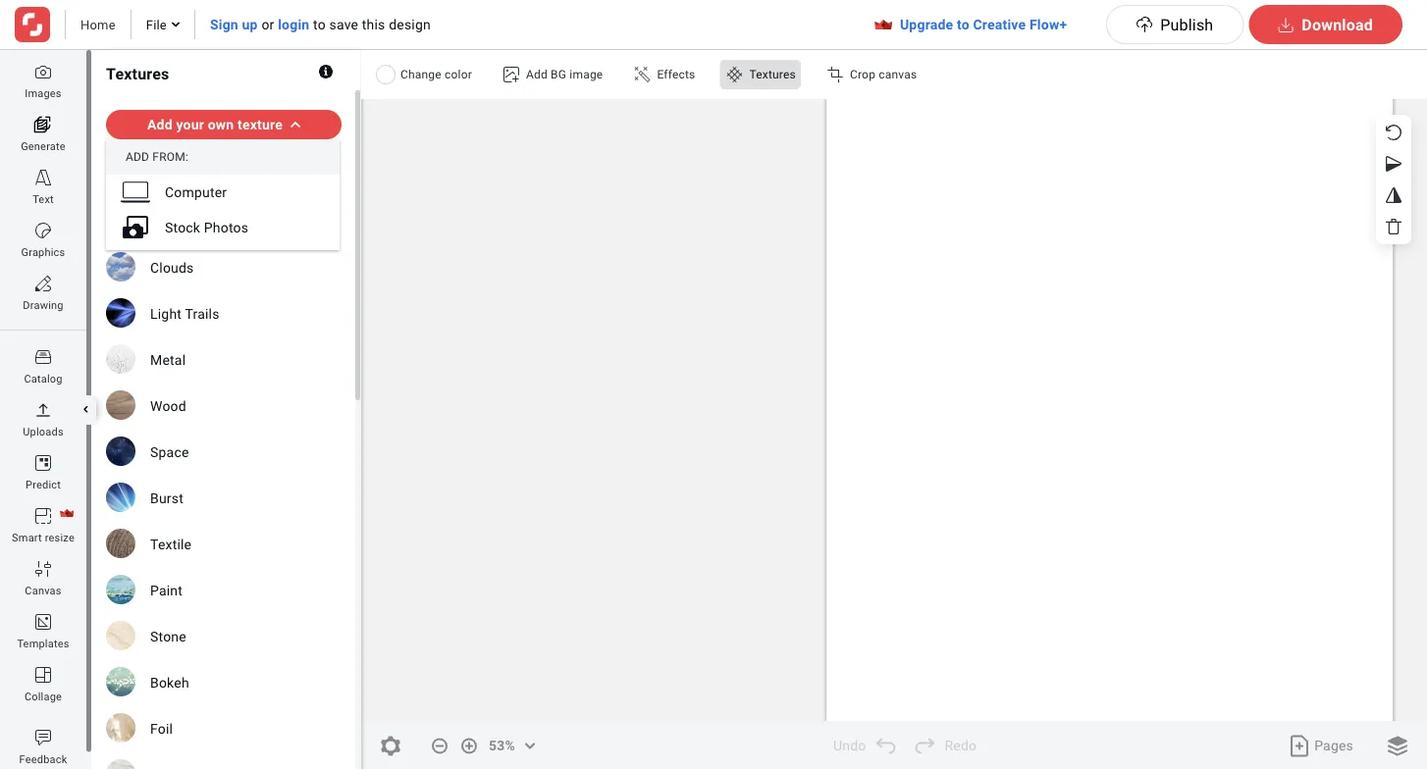 Task type: describe. For each thing, give the bounding box(es) containing it.
add your own texture button
[[106, 110, 342, 139]]

creative
[[974, 16, 1027, 32]]

53%
[[489, 739, 516, 755]]

light trails
[[150, 306, 220, 323]]

clouds
[[150, 260, 194, 276]]

metal
[[150, 353, 186, 369]]

change color
[[401, 68, 472, 82]]

3orrj image for drawing
[[35, 276, 51, 292]]

trails
[[185, 306, 220, 323]]

bokeh
[[150, 676, 189, 692]]

smart resize
[[12, 532, 75, 544]]

canvas
[[879, 68, 918, 82]]

image
[[570, 68, 603, 82]]

burst
[[150, 491, 184, 507]]

wood
[[150, 399, 186, 415]]

resize
[[45, 532, 75, 544]]

3orrj image for text
[[35, 170, 51, 186]]

smart
[[12, 532, 42, 544]]

3orrj image for templates
[[35, 615, 51, 631]]

3orrj image for catalog
[[35, 350, 51, 365]]

foil
[[150, 722, 173, 738]]

space
[[150, 445, 189, 461]]

3orrj image for canvas
[[35, 562, 51, 577]]

paint
[[150, 583, 183, 600]]

photos
[[204, 219, 249, 236]]

gradients
[[150, 168, 211, 184]]

download button
[[1250, 5, 1403, 44]]

bg
[[551, 68, 567, 82]]

effects
[[657, 68, 696, 82]]

upgrade
[[901, 16, 954, 32]]

3orrj image for collage
[[35, 668, 51, 684]]

add for add bg image
[[526, 68, 548, 82]]

drawing
[[23, 299, 63, 311]]

publish
[[1161, 15, 1214, 34]]

upgrade to creative flow+ button
[[861, 10, 1107, 39]]

save
[[329, 16, 359, 32]]

flow+
[[1030, 16, 1068, 32]]

sign
[[210, 16, 239, 32]]

add bg image
[[526, 68, 603, 82]]

graphics
[[21, 246, 65, 258]]

login link
[[278, 16, 310, 32]]

crop
[[850, 68, 876, 82]]

images
[[25, 87, 62, 99]]

computer
[[165, 184, 227, 200]]

3orrj image for smart resize
[[35, 509, 51, 524]]

login
[[278, 16, 310, 32]]



Task type: locate. For each thing, give the bounding box(es) containing it.
3orrj image for images
[[35, 64, 51, 80]]

stone
[[150, 630, 186, 646]]

3orrj image up graphics
[[35, 223, 51, 239]]

text
[[33, 193, 54, 205]]

qk65f image
[[635, 67, 651, 82]]

7 3orrj image from the top
[[35, 562, 51, 577]]

0 horizontal spatial to
[[313, 16, 326, 32]]

shutterstock logo image
[[15, 7, 50, 42]]

2 vertical spatial add
[[126, 150, 149, 164]]

collage
[[24, 691, 62, 703]]

templates
[[17, 638, 69, 650]]

textile
[[150, 537, 192, 553]]

to left creative at the right top of the page
[[958, 16, 970, 32]]

pages
[[1315, 739, 1354, 755]]

texture
[[238, 116, 283, 133]]

3 3orrj image from the top
[[35, 276, 51, 292]]

2 vertical spatial 3orrj image
[[35, 615, 51, 631]]

upgrade to creative flow+
[[901, 16, 1068, 32]]

1 horizontal spatial to
[[958, 16, 970, 32]]

stock
[[165, 219, 200, 236]]

3orrj image for predict
[[35, 456, 51, 471]]

feedback
[[19, 754, 67, 766]]

glitter
[[150, 214, 189, 230]]

own
[[208, 116, 234, 133]]

color
[[445, 68, 472, 82]]

2 3orrj image from the top
[[35, 350, 51, 365]]

3 3orrj image from the top
[[35, 615, 51, 631]]

3orrj image for uploads
[[35, 403, 51, 418]]

sign up link
[[210, 16, 258, 32]]

3orrj image up smart resize
[[35, 509, 51, 524]]

to
[[313, 16, 326, 32], [958, 16, 970, 32]]

1 to from the left
[[313, 16, 326, 32]]

change
[[401, 68, 442, 82]]

undo
[[834, 739, 867, 755]]

add for add your own texture
[[147, 116, 173, 133]]

uploads
[[23, 426, 64, 438]]

canvas
[[25, 585, 62, 597]]

light
[[150, 306, 182, 323]]

textures
[[106, 65, 169, 83], [750, 68, 796, 82]]

stock photos
[[165, 219, 249, 236]]

3orrj image up collage
[[35, 668, 51, 684]]

publish button
[[1107, 5, 1245, 44]]

redo
[[945, 739, 977, 755]]

or
[[262, 16, 274, 32]]

6 3orrj image from the top
[[35, 509, 51, 524]]

catalog
[[24, 373, 62, 385]]

your
[[176, 116, 204, 133]]

to left save
[[313, 16, 326, 32]]

from:
[[153, 150, 189, 164]]

1 3orrj image from the top
[[35, 64, 51, 80]]

3orrj image for feedback
[[35, 731, 51, 746]]

add for add from:
[[126, 150, 149, 164]]

1 vertical spatial add
[[147, 116, 173, 133]]

design
[[389, 16, 431, 32]]

download
[[1303, 15, 1374, 34]]

add
[[526, 68, 548, 82], [147, 116, 173, 133], [126, 150, 149, 164]]

3orrj image up images
[[35, 64, 51, 80]]

3orrj image
[[35, 64, 51, 80], [35, 223, 51, 239], [35, 276, 51, 292], [35, 403, 51, 418], [35, 456, 51, 471], [35, 509, 51, 524], [35, 562, 51, 577], [35, 668, 51, 684], [35, 731, 51, 746]]

2 to from the left
[[958, 16, 970, 32]]

add your own texture
[[147, 116, 283, 133]]

home link
[[81, 16, 116, 33]]

1 3orrj image from the top
[[35, 170, 51, 186]]

5 3orrj image from the top
[[35, 456, 51, 471]]

predict
[[26, 479, 61, 491]]

add left your
[[147, 116, 173, 133]]

crop canvas
[[850, 68, 918, 82]]

1 horizontal spatial textures
[[750, 68, 796, 82]]

1 vertical spatial 3orrj image
[[35, 350, 51, 365]]

this
[[362, 16, 385, 32]]

2 3orrj image from the top
[[35, 223, 51, 239]]

3orrj image up the catalog
[[35, 350, 51, 365]]

textures down file
[[106, 65, 169, 83]]

8 3orrj image from the top
[[35, 668, 51, 684]]

add from:
[[126, 150, 189, 164]]

0 vertical spatial 3orrj image
[[35, 170, 51, 186]]

file
[[146, 17, 167, 32]]

sign up or login to save this design
[[210, 16, 431, 32]]

3orrj image
[[35, 170, 51, 186], [35, 350, 51, 365], [35, 615, 51, 631]]

3orrj image up drawing
[[35, 276, 51, 292]]

3orrj image up the templates
[[35, 615, 51, 631]]

qk65f image
[[727, 67, 743, 82]]

0 vertical spatial add
[[526, 68, 548, 82]]

add inside button
[[147, 116, 173, 133]]

add left from:
[[126, 150, 149, 164]]

3orrj image up feedback
[[35, 731, 51, 746]]

3orrj image up uploads
[[35, 403, 51, 418]]

4 3orrj image from the top
[[35, 403, 51, 418]]

9 3orrj image from the top
[[35, 731, 51, 746]]

home
[[81, 17, 116, 32]]

3orrj image up the canvas on the bottom left of page
[[35, 562, 51, 577]]

3orrj image up text
[[35, 170, 51, 186]]

0 horizontal spatial textures
[[106, 65, 169, 83]]

generate
[[21, 140, 66, 152]]

textures right qk65f image
[[750, 68, 796, 82]]

up
[[242, 16, 258, 32]]

3orrj image up the predict
[[35, 456, 51, 471]]

3orrj image for graphics
[[35, 223, 51, 239]]

add left bg
[[526, 68, 548, 82]]

to inside button
[[958, 16, 970, 32]]



Task type: vqa. For each thing, say whether or not it's contained in the screenshot.
Download
yes



